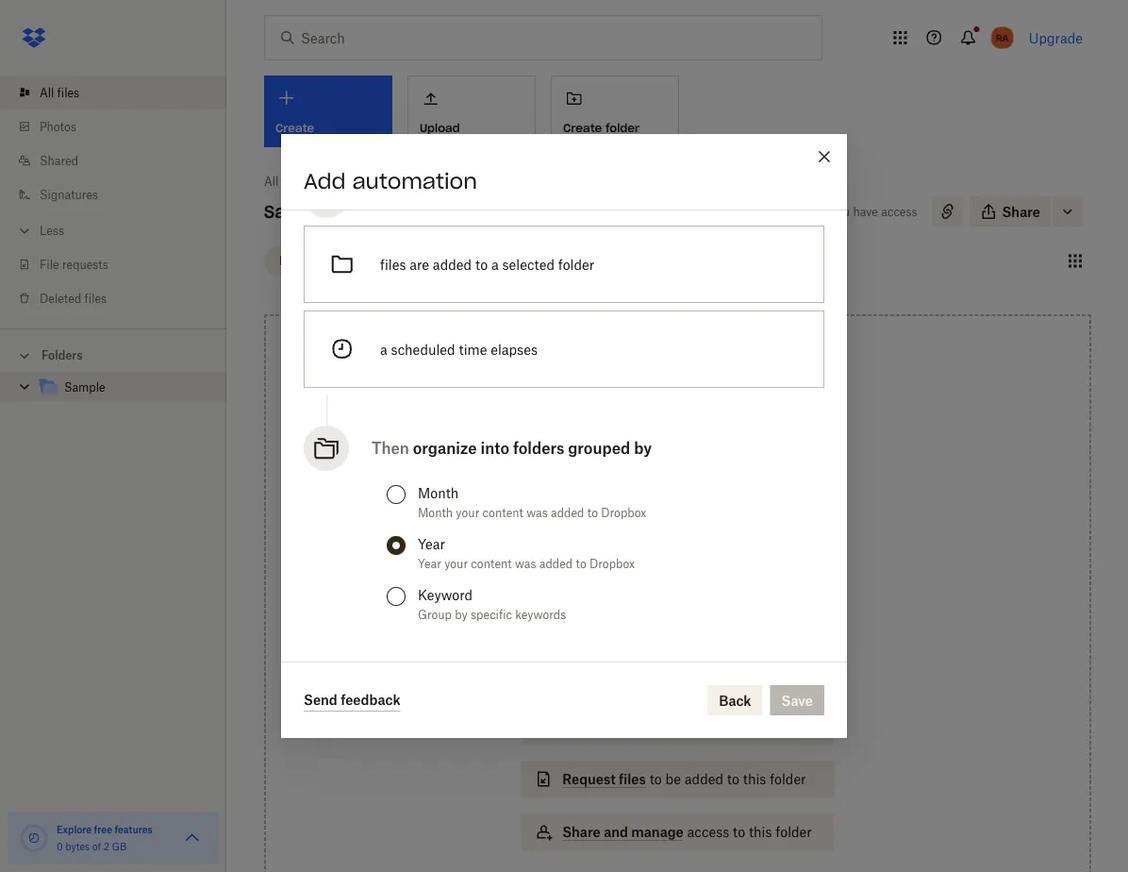 Task type: vqa. For each thing, say whether or not it's contained in the screenshot.
your in the year year your content was added to dropbox
yes



Task type: locate. For each thing, give the bounding box(es) containing it.
added left drop at the right bottom of the page
[[551, 505, 585, 520]]

starred
[[360, 254, 401, 268]]

content up keyword group by specific keywords
[[471, 556, 512, 571]]

added right be at the right
[[685, 771, 724, 787]]

a
[[492, 256, 499, 272], [380, 341, 388, 357]]

access right the 'manage'
[[688, 824, 730, 840]]

year year your content was added to dropbox
[[418, 536, 635, 571]]

this inside the this folder from your desktop button
[[613, 665, 636, 682]]

2 year from the top
[[418, 556, 442, 571]]

files inside 'all files' list item
[[57, 85, 79, 100]]

year right the year "option"
[[418, 536, 446, 552]]

your up keyword
[[445, 556, 468, 571]]

1 horizontal spatial sample
[[264, 201, 329, 222]]

sample link
[[38, 375, 211, 401]]

all files up the recents button
[[264, 174, 304, 188]]

1 vertical spatial a
[[380, 341, 388, 357]]

files inside deleted files link
[[85, 291, 107, 305]]

0
[[57, 841, 63, 852]]

0 vertical spatial all files link
[[15, 76, 227, 109]]

to
[[476, 256, 488, 272], [695, 501, 708, 517], [588, 505, 598, 520], [576, 556, 587, 571], [650, 771, 662, 787], [728, 771, 740, 787], [733, 824, 746, 840]]

1 vertical spatial was
[[515, 556, 537, 571]]

0 horizontal spatial access
[[688, 824, 730, 840]]

folder
[[606, 121, 640, 135], [559, 256, 595, 272], [640, 665, 676, 682], [770, 771, 807, 787], [776, 824, 812, 840]]

1 horizontal spatial all files link
[[264, 172, 304, 191]]

files right deleted
[[85, 291, 107, 305]]

all files
[[40, 85, 79, 100], [264, 174, 304, 188]]

all up photos
[[40, 85, 54, 100]]

dropbox for month
[[601, 505, 647, 520]]

all left "add" on the top
[[264, 174, 279, 188]]

0 horizontal spatial all
[[40, 85, 54, 100]]

this folder from your desktop
[[609, 665, 794, 682]]

1 horizontal spatial by
[[635, 439, 652, 457]]

dropbox for year
[[590, 556, 635, 571]]

deleted files link
[[15, 281, 227, 315]]

by right grouped
[[635, 439, 652, 457]]

month down organize
[[418, 505, 453, 520]]

content up the year year your content was added to dropbox
[[483, 505, 524, 520]]

0 vertical spatial was
[[527, 505, 548, 520]]

0 vertical spatial from
[[680, 665, 709, 682]]

upload,
[[711, 501, 759, 517]]

your inside the year year your content was added to dropbox
[[445, 556, 468, 571]]

from inside button
[[680, 665, 709, 682]]

bytes
[[66, 841, 90, 852]]

use
[[614, 522, 636, 538]]

sample down "add" on the top
[[264, 201, 329, 222]]

0 horizontal spatial a
[[380, 341, 388, 357]]

1 vertical spatial this
[[744, 771, 767, 787]]

your up back button
[[713, 665, 740, 682]]

all files list item
[[0, 76, 227, 109]]

1 vertical spatial your
[[445, 556, 468, 571]]

all files link up the recents button
[[264, 172, 304, 191]]

this
[[613, 665, 636, 682], [744, 771, 767, 787], [749, 824, 773, 840]]

all
[[40, 85, 54, 100], [264, 174, 279, 188]]

folders button
[[0, 341, 227, 369]]

all files link up shared link
[[15, 76, 227, 109]]

0 vertical spatial year
[[418, 536, 446, 552]]

year up keyword
[[418, 556, 442, 571]]

shared link
[[15, 143, 227, 177]]

dropbox inside the month month your content was added to dropbox
[[601, 505, 647, 520]]

month right "month" option
[[418, 485, 459, 501]]

1 vertical spatial sample
[[64, 380, 105, 395]]

0 vertical spatial all files
[[40, 85, 79, 100]]

0 vertical spatial all
[[40, 85, 54, 100]]

upgrade
[[1030, 30, 1084, 46]]

files up photos
[[57, 85, 79, 100]]

was up the year year your content was added to dropbox
[[527, 505, 548, 520]]

files up the
[[632, 501, 659, 517]]

be
[[666, 771, 682, 787]]

deleted files
[[40, 291, 107, 305]]

files inside the drop files here to upload, or use the 'upload' button
[[632, 501, 659, 517]]

share and manage access to this folder
[[563, 824, 812, 840]]

1 vertical spatial year
[[418, 556, 442, 571]]

0 vertical spatial your
[[456, 505, 480, 520]]

your inside the month month your content was added to dropbox
[[456, 505, 480, 520]]

from inside button
[[610, 718, 640, 734]]

Keyword radio
[[387, 587, 406, 606]]

0 horizontal spatial by
[[455, 607, 468, 622]]

content
[[483, 505, 524, 520], [471, 556, 512, 571]]

0 vertical spatial dropbox
[[601, 505, 647, 520]]

a left 'selected'
[[492, 256, 499, 272]]

0 horizontal spatial sample
[[64, 380, 105, 395]]

requests
[[62, 257, 108, 271]]

was
[[527, 505, 548, 520], [515, 556, 537, 571]]

starred button
[[345, 246, 416, 276]]

0 vertical spatial access
[[882, 204, 918, 219]]

have
[[854, 204, 879, 219]]

files left are
[[380, 256, 406, 272]]

explore free features 0 bytes of 2 gb
[[57, 824, 153, 852]]

this down back
[[744, 771, 767, 787]]

1 horizontal spatial a
[[492, 256, 499, 272]]

keyword group by specific keywords
[[418, 587, 567, 622]]

0 vertical spatial content
[[483, 505, 524, 520]]

was inside the month month your content was added to dropbox
[[527, 505, 548, 520]]

drop
[[597, 501, 629, 517]]

dropbox
[[601, 505, 647, 520], [590, 556, 635, 571]]

this up from google drive
[[613, 665, 636, 682]]

1 horizontal spatial share
[[1003, 203, 1041, 219]]

added inside the year year your content was added to dropbox
[[540, 556, 573, 571]]

from
[[680, 665, 709, 682], [610, 718, 640, 734]]

Month radio
[[387, 485, 406, 504]]

added up 'keywords'
[[540, 556, 573, 571]]

1 horizontal spatial all
[[264, 174, 279, 188]]

your down organize
[[456, 505, 480, 520]]

features
[[115, 824, 153, 835]]

dropbox inside the year year your content was added to dropbox
[[590, 556, 635, 571]]

month month your content was added to dropbox
[[418, 485, 647, 520]]

all files inside all files link
[[40, 85, 79, 100]]

year
[[418, 536, 446, 552], [418, 556, 442, 571]]

1 vertical spatial all
[[264, 174, 279, 188]]

0 horizontal spatial share
[[563, 824, 601, 840]]

a left scheduled
[[380, 341, 388, 357]]

access inside 'more ways to add content' element
[[688, 824, 730, 840]]

by down keyword
[[455, 607, 468, 622]]

1 vertical spatial access
[[688, 824, 730, 840]]

deleted
[[40, 291, 81, 305]]

0 vertical spatial this
[[613, 665, 636, 682]]

was up keyword group by specific keywords
[[515, 556, 537, 571]]

folder inside the create folder button
[[606, 121, 640, 135]]

0 vertical spatial by
[[635, 439, 652, 457]]

dropbox up "use"
[[601, 505, 647, 520]]

0 horizontal spatial from
[[610, 718, 640, 734]]

list
[[0, 64, 227, 328]]

content inside the year year your content was added to dropbox
[[471, 556, 512, 571]]

this down request files to be added to this folder
[[749, 824, 773, 840]]

folder inside the this folder from your desktop button
[[640, 665, 676, 682]]

0 vertical spatial a
[[492, 256, 499, 272]]

access right have
[[882, 204, 918, 219]]

1 vertical spatial content
[[471, 556, 512, 571]]

files
[[57, 85, 79, 100], [282, 174, 304, 188], [380, 256, 406, 272], [85, 291, 107, 305], [632, 501, 659, 517], [619, 771, 646, 787]]

1 vertical spatial share
[[563, 824, 601, 840]]

only you have access
[[803, 204, 918, 219]]

your inside button
[[713, 665, 740, 682]]

upgrade link
[[1030, 30, 1084, 46]]

dropbox down or
[[590, 556, 635, 571]]

1 vertical spatial dropbox
[[590, 556, 635, 571]]

drive
[[692, 718, 725, 734]]

1 horizontal spatial from
[[680, 665, 709, 682]]

by
[[635, 439, 652, 457], [455, 607, 468, 622]]

1 vertical spatial by
[[455, 607, 468, 622]]

all files up photos
[[40, 85, 79, 100]]

share inside "button"
[[1003, 203, 1041, 219]]

2 vertical spatial your
[[713, 665, 740, 682]]

share inside 'more ways to add content' element
[[563, 824, 601, 840]]

desktop
[[744, 665, 794, 682]]

request
[[563, 771, 616, 787]]

content inside the month month your content was added to dropbox
[[483, 505, 524, 520]]

1 month from the top
[[418, 485, 459, 501]]

added
[[433, 256, 472, 272], [551, 505, 585, 520], [540, 556, 573, 571], [685, 771, 724, 787]]

grouped
[[568, 439, 631, 457]]

0 vertical spatial month
[[418, 485, 459, 501]]

your
[[456, 505, 480, 520], [445, 556, 468, 571], [713, 665, 740, 682]]

keyword
[[418, 587, 473, 603]]

0 horizontal spatial all files
[[40, 85, 79, 100]]

organize
[[413, 439, 477, 457]]

request files to be added to this folder
[[563, 771, 807, 787]]

1 vertical spatial month
[[418, 505, 453, 520]]

list containing all files
[[0, 64, 227, 328]]

button
[[717, 522, 758, 538]]

sample
[[264, 201, 329, 222], [64, 380, 105, 395]]

added inside the month month your content was added to dropbox
[[551, 505, 585, 520]]

0 vertical spatial sample
[[264, 201, 329, 222]]

month
[[418, 485, 459, 501], [418, 505, 453, 520]]

manage
[[632, 824, 684, 840]]

less image
[[15, 221, 34, 240]]

1 horizontal spatial access
[[882, 204, 918, 219]]

added inside 'more ways to add content' element
[[685, 771, 724, 787]]

folders
[[514, 439, 565, 457]]

from google drive
[[607, 718, 725, 734]]

to inside the drop files here to upload, or use the 'upload' button
[[695, 501, 708, 517]]

0 horizontal spatial all files link
[[15, 76, 227, 109]]

sample down the folders
[[64, 380, 105, 395]]

create folder button
[[551, 76, 680, 147]]

from left google on the right
[[610, 718, 640, 734]]

files left be at the right
[[619, 771, 646, 787]]

from google drive button
[[521, 707, 835, 745]]

1 vertical spatial all files
[[264, 174, 304, 188]]

here
[[663, 501, 692, 517]]

your for year
[[445, 556, 468, 571]]

from up back button
[[680, 665, 709, 682]]

0 vertical spatial share
[[1003, 203, 1041, 219]]

was inside the year year your content was added to dropbox
[[515, 556, 537, 571]]

a scheduled time elapses
[[380, 341, 538, 357]]

1 vertical spatial from
[[610, 718, 640, 734]]



Task type: describe. For each thing, give the bounding box(es) containing it.
or
[[598, 522, 611, 538]]

of
[[92, 841, 101, 852]]

selected
[[503, 256, 555, 272]]

added right are
[[433, 256, 472, 272]]

back button
[[708, 685, 763, 715]]

back
[[719, 692, 752, 708]]

1 year from the top
[[418, 536, 446, 552]]

less
[[40, 223, 64, 237]]

file requests
[[40, 257, 108, 271]]

this folder from your desktop button
[[521, 655, 835, 692]]

recents
[[279, 254, 322, 268]]

keywords
[[516, 607, 567, 622]]

share button
[[971, 196, 1052, 227]]

shared
[[40, 153, 78, 168]]

2 month from the top
[[418, 505, 453, 520]]

add automation
[[304, 168, 478, 194]]

to inside the month month your content was added to dropbox
[[588, 505, 598, 520]]

explore
[[57, 824, 92, 835]]

files inside 'more ways to add content' element
[[619, 771, 646, 787]]

into
[[481, 439, 510, 457]]

you
[[831, 204, 851, 219]]

feedback
[[341, 692, 401, 708]]

dropbox image
[[15, 19, 53, 57]]

Year radio
[[387, 536, 406, 555]]

then
[[372, 439, 410, 457]]

access for manage
[[688, 824, 730, 840]]

was for month
[[527, 505, 548, 520]]

was for year
[[515, 556, 537, 571]]

gb
[[112, 841, 127, 852]]

organize into folders grouped by
[[413, 439, 652, 457]]

folders
[[42, 348, 83, 362]]

by inside keyword group by specific keywords
[[455, 607, 468, 622]]

2
[[104, 841, 109, 852]]

content for year
[[471, 556, 512, 571]]

add automation dialog
[[281, 134, 848, 738]]

and
[[604, 824, 629, 840]]

files inside add automation dialog
[[380, 256, 406, 272]]

2 vertical spatial this
[[749, 824, 773, 840]]

elapses
[[491, 341, 538, 357]]

access for have
[[882, 204, 918, 219]]

'upload'
[[664, 522, 713, 538]]

drop files here to upload, or use the 'upload' button
[[597, 501, 759, 538]]

group
[[418, 607, 452, 622]]

photos link
[[15, 109, 227, 143]]

share for share
[[1003, 203, 1041, 219]]

files are added to a selected folder
[[380, 256, 595, 272]]

1 vertical spatial all files link
[[264, 172, 304, 191]]

quota usage element
[[19, 823, 49, 853]]

signatures link
[[15, 177, 227, 211]]

google
[[644, 718, 689, 734]]

only
[[803, 204, 828, 219]]

send feedback button
[[304, 689, 401, 712]]

photos
[[40, 119, 76, 134]]

create folder
[[564, 121, 640, 135]]

free
[[94, 824, 112, 835]]

send feedback
[[304, 692, 401, 708]]

your for month
[[456, 505, 480, 520]]

more ways to add content element
[[518, 615, 839, 870]]

files up the recents button
[[282, 174, 304, 188]]

file
[[40, 257, 59, 271]]

content for month
[[483, 505, 524, 520]]

time
[[459, 341, 487, 357]]

share for share and manage access to this folder
[[563, 824, 601, 840]]

add
[[304, 168, 346, 194]]

1 horizontal spatial all files
[[264, 174, 304, 188]]

automation
[[353, 168, 478, 194]]

create
[[564, 121, 603, 135]]

are
[[410, 256, 430, 272]]

recents button
[[264, 246, 338, 276]]

specific
[[471, 607, 513, 622]]

folder inside add automation dialog
[[559, 256, 595, 272]]

sample inside sample link
[[64, 380, 105, 395]]

all inside list item
[[40, 85, 54, 100]]

the
[[640, 522, 660, 538]]

file requests link
[[15, 247, 227, 281]]

to inside the year year your content was added to dropbox
[[576, 556, 587, 571]]

signatures
[[40, 187, 98, 202]]

send
[[304, 692, 338, 708]]

scheduled
[[391, 341, 456, 357]]



